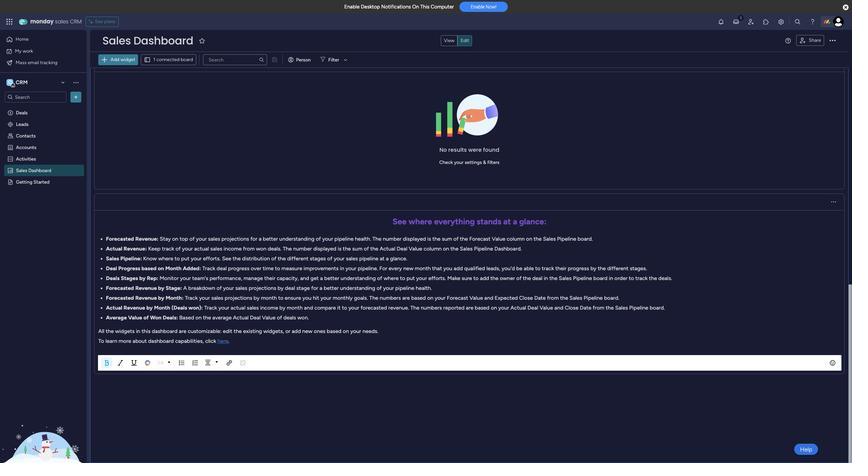 Task type: vqa. For each thing, say whether or not it's contained in the screenshot.
Forecast to the bottom
yes



Task type: describe. For each thing, give the bounding box(es) containing it.
learn
[[105, 338, 117, 345]]

your right top
[[196, 236, 207, 243]]

average
[[106, 315, 127, 321]]

1 vertical spatial track
[[185, 295, 198, 302]]

1 vertical spatial where
[[158, 256, 173, 262]]

sales up existing
[[247, 305, 259, 312]]

are inside all the widgets in this dashboard are customizable: edit the existing widgets, or add new ones based on your needs. to learn more about dashboard capabilities, click here .
[[179, 329, 186, 335]]

1 vertical spatial understanding
[[341, 276, 376, 282]]

contacts
[[16, 133, 36, 139]]

performance,
[[210, 276, 242, 282]]

search image
[[259, 57, 264, 63]]

2 vertical spatial deal
[[285, 285, 295, 292]]

share
[[809, 37, 821, 43]]

to right order
[[629, 276, 634, 282]]

Filter dashboard by text search field
[[203, 54, 267, 65]]

your up reported
[[435, 295, 446, 302]]

crm inside workspace selection element
[[16, 79, 28, 86]]

home button
[[4, 34, 73, 45]]

accounts
[[16, 145, 36, 150]]

team's
[[192, 276, 208, 282]]

your down goals.
[[348, 305, 359, 312]]

make
[[447, 276, 460, 282]]

breakdown
[[188, 285, 215, 292]]

workspace selection element
[[6, 79, 29, 87]]

board inside 'forecasted revenue: stay on top of your sales projections for a better understanding of your pipeline health. the number displayed is the sum of the forecast value column on the sales pipeline board. actual revenue: keep track of your actual sales income from won deals. the number displayed is the sum of the actual deal value column on the sales pipeline dashboard. sales pipeline: know where to put your efforts. see the distribution of the different stages of your sales pipeline at a glance. deal progress based on month added: track deal progress over time to measure improvements in your pipeline. for every new month that you add qualified leads, you'd be able to track their progress by the different stages. deals stages by rep: monitor your team's performance, manage their capacity, and get a better understanding of where to put your efforts. make sure to add the owner of the deal in the sales pipeline board in order to track the deals. forecasted revenue by stage: a breakdown of your sales projections by deal stage for a better understanding of your pipeline health. forecasted revenue by month: track your sales projections by month to ensure you hit your monthly goals. the numbers are based on your forecast value and expected close date from the sales pipeline board. actual revenue by month (deals won): track your actual sales income by month and compare it to your forecasted revenue. the numbers reported are based on your actual deal value and close date from the sales pipeline board. average value of won deals: based on the average actual deal value of deals won.'
[[593, 276, 608, 282]]

glance.
[[390, 256, 407, 262]]

2 horizontal spatial from
[[593, 305, 604, 312]]

on up monitor
[[158, 266, 164, 272]]

on down glance:
[[526, 236, 532, 243]]

my
[[15, 48, 22, 54]]

0 horizontal spatial forecast
[[447, 295, 468, 302]]

on inside all the widgets in this dashboard are customizable: edit the existing widgets, or add new ones based on your needs. to learn more about dashboard capabilities, click here .
[[343, 329, 349, 335]]

1 vertical spatial sum
[[352, 246, 362, 252]]

on left top
[[172, 236, 178, 243]]

0 vertical spatial deal
[[217, 266, 227, 272]]

time
[[263, 266, 274, 272]]

0 horizontal spatial displayed
[[313, 246, 336, 252]]

1 horizontal spatial add
[[454, 266, 463, 272]]

notifications image
[[718, 18, 725, 25]]

won
[[256, 246, 266, 252]]

2 vertical spatial better
[[324, 285, 339, 292]]

add to favorites image
[[199, 37, 206, 44]]

won.
[[297, 315, 309, 321]]

1 horizontal spatial month
[[287, 305, 303, 312]]

apps image
[[763, 18, 769, 25]]

sales dashboard banner
[[90, 30, 849, 68]]

it
[[337, 305, 341, 312]]

pipeline.
[[358, 266, 378, 272]]

your down 'results'
[[454, 160, 464, 166]]

0 vertical spatial where
[[409, 217, 432, 227]]

1 horizontal spatial number
[[383, 236, 402, 243]]

see plans button
[[86, 17, 119, 27]]

on down everything
[[443, 246, 449, 252]]

1 horizontal spatial displayed
[[403, 236, 426, 243]]

my work button
[[4, 46, 73, 57]]

your down performance,
[[223, 285, 234, 292]]

0 horizontal spatial you
[[302, 295, 311, 302]]

rdw-list-control element
[[175, 358, 202, 369]]

know
[[143, 256, 157, 262]]

more dots image
[[831, 200, 836, 205]]

monthly
[[333, 295, 353, 302]]

24
[[157, 360, 164, 367]]

a left glance:
[[513, 217, 517, 227]]

1 horizontal spatial numbers
[[421, 305, 442, 312]]

lottie animation element
[[0, 395, 87, 464]]

this
[[142, 329, 150, 335]]

1 vertical spatial health.
[[416, 285, 432, 292]]

help
[[800, 447, 812, 454]]

started
[[34, 179, 49, 185]]

1 vertical spatial revenue:
[[124, 246, 147, 252]]

1 vertical spatial revenue
[[135, 295, 157, 302]]

leads
[[16, 121, 29, 127]]

Sales Dashboard field
[[101, 33, 195, 48]]

0 vertical spatial month
[[179, 59, 199, 68]]

0 horizontal spatial deals.
[[268, 246, 282, 252]]

1 horizontal spatial track
[[542, 266, 554, 272]]

person
[[296, 57, 311, 63]]

customizable:
[[188, 329, 222, 335]]

0 vertical spatial close
[[519, 295, 533, 302]]

1 vertical spatial month
[[165, 266, 182, 272]]

0 vertical spatial health.
[[355, 236, 371, 243]]

2 horizontal spatial board.
[[650, 305, 665, 312]]

0 vertical spatial different
[[287, 256, 308, 262]]

your down top
[[182, 246, 193, 252]]

were
[[468, 146, 482, 154]]

enable now!
[[471, 4, 497, 10]]

actual down expected
[[511, 305, 526, 312]]

computer
[[431, 4, 454, 10]]

select product image
[[6, 18, 13, 25]]

hit
[[313, 295, 319, 302]]

sales up performance,
[[210, 246, 222, 252]]

the up for
[[372, 236, 382, 243]]

(deals
[[171, 305, 187, 312]]

0 vertical spatial efforts.
[[203, 256, 221, 262]]

person button
[[285, 54, 315, 65]]

0 vertical spatial track
[[202, 266, 215, 272]]

italic image
[[115, 358, 126, 369]]

stages
[[121, 276, 138, 282]]

1 image
[[738, 14, 744, 22]]

0 vertical spatial forecast
[[469, 236, 491, 243]]

stay
[[160, 236, 171, 243]]

0 horizontal spatial month
[[261, 295, 277, 302]]

0 vertical spatial pipeline
[[334, 236, 354, 243]]

the up forecasted at the left bottom of page
[[369, 295, 378, 302]]

1 vertical spatial income
[[260, 305, 278, 312]]

your up stages
[[322, 236, 333, 243]]

new inside 'forecasted revenue: stay on top of your sales projections for a better understanding of your pipeline health. the number displayed is the sum of the forecast value column on the sales pipeline board. actual revenue: keep track of your actual sales income from won deals. the number displayed is the sum of the actual deal value column on the sales pipeline dashboard. sales pipeline: know where to put your efforts. see the distribution of the different stages of your sales pipeline at a glance. deal progress based on month added: track deal progress over time to measure improvements in your pipeline. for every new month that you add qualified leads, you'd be able to track their progress by the different stages. deals stages by rep: monitor your team's performance, manage their capacity, and get a better understanding of where to put your efforts. make sure to add the owner of the deal in the sales pipeline board in order to track the deals. forecasted revenue by stage: a breakdown of your sales projections by deal stage for a better understanding of your pipeline health. forecasted revenue by month: track your sales projections by month to ensure you hit your monthly goals. the numbers are based on your forecast value and expected close date from the sales pipeline board. actual revenue by month (deals won): track your actual sales income by month and compare it to your forecasted revenue. the numbers reported are based on your actual deal value and close date from the sales pipeline board. average value of won deals: based on the average actual deal value of deals won.'
[[403, 266, 414, 272]]

0 horizontal spatial numbers
[[380, 295, 401, 302]]

1 horizontal spatial you
[[443, 266, 452, 272]]

average
[[212, 315, 232, 321]]

my work
[[15, 48, 33, 54]]

2 horizontal spatial track
[[635, 276, 648, 282]]

top
[[180, 236, 188, 243]]

found
[[483, 146, 499, 154]]

sales right top
[[208, 236, 220, 243]]

your left pipeline.
[[346, 266, 356, 272]]

0 horizontal spatial track
[[162, 246, 174, 252]]

based inside all the widgets in this dashboard are customizable: edit the existing widgets, or add new ones based on your needs. to learn more about dashboard capabilities, click here .
[[327, 329, 341, 335]]

0 vertical spatial better
[[263, 236, 278, 243]]

1 horizontal spatial column
[[507, 236, 525, 243]]

settings
[[465, 160, 482, 166]]

your down for
[[383, 285, 394, 292]]

added:
[[183, 266, 201, 272]]

progress inside 'forecasted revenue: stay on top of your sales projections for a better understanding of your pipeline health. the number displayed is the sum of the forecast value column on the sales pipeline board. actual revenue: keep track of your actual sales income from won deals. the number displayed is the sum of the actual deal value column on the sales pipeline dashboard. sales pipeline: know where to put your efforts. see the distribution of the different stages of your sales pipeline at a glance. deal progress based on month added: track deal progress over time to measure improvements in your pipeline. for every new month that you add qualified leads, you'd be able to track their progress by the different stages. deals stages by rep: monitor your team's performance, manage their capacity, and get a better understanding of where to put your efforts. make sure to add the owner of the deal in the sales pipeline board in order to track the deals. forecasted revenue by stage: a breakdown of your sales projections by deal stage for a better understanding of your pipeline health. forecasted revenue by month: track your sales projections by month to ensure you hit your monthly goals. the numbers are based on your forecast value and expected close date from the sales pipeline board. actual revenue by month (deals won): track your actual sales income by month and compare it to your forecasted revenue. the numbers reported are based on your actual deal value and close date from the sales pipeline board. average value of won deals: based on the average actual deal value of deals won.'
[[118, 266, 140, 272]]

your down breakdown
[[199, 295, 210, 302]]

deals:
[[163, 315, 178, 321]]

help image
[[809, 18, 816, 25]]

your inside all the widgets in this dashboard are customizable: edit the existing widgets, or add new ones based on your needs. to learn more about dashboard capabilities, click here .
[[350, 329, 361, 335]]

0 horizontal spatial for
[[250, 236, 257, 243]]

1 horizontal spatial pipeline
[[359, 256, 378, 262]]

0 vertical spatial actual
[[194, 246, 209, 252]]

text align image
[[215, 362, 218, 364]]

to down top
[[175, 256, 180, 262]]

on right 1
[[170, 59, 178, 68]]

goals.
[[354, 295, 368, 302]]

0 vertical spatial their
[[555, 266, 567, 272]]

list box containing deals
[[0, 106, 87, 280]]

help button
[[794, 445, 818, 456]]

c
[[8, 80, 12, 85]]

this
[[420, 4, 429, 10]]

enable now! button
[[459, 2, 508, 12]]

tracking
[[40, 60, 57, 65]]

a right get
[[320, 276, 323, 282]]

your up "compare"
[[321, 295, 331, 302]]

1 horizontal spatial deals.
[[658, 276, 672, 282]]

0 vertical spatial dashboard
[[152, 329, 178, 335]]

everything
[[434, 217, 475, 227]]

1 vertical spatial board.
[[604, 295, 619, 302]]

0 vertical spatial understanding
[[279, 236, 314, 243]]

stages.
[[630, 266, 647, 272]]

workspace options image
[[72, 79, 79, 86]]

0 horizontal spatial number
[[293, 246, 312, 252]]

rdw-link-control element
[[222, 358, 250, 369]]

0 horizontal spatial put
[[181, 256, 189, 262]]

new inside all the widgets in this dashboard are customizable: edit the existing widgets, or add new ones based on your needs. to learn more about dashboard capabilities, click here .
[[302, 329, 312, 335]]

mass email tracking button
[[4, 57, 73, 68]]

add widget
[[111, 57, 135, 63]]

a right stage
[[320, 285, 322, 292]]

widget
[[120, 57, 135, 63]]

forecasted revenue: stay on top of your sales projections for a better understanding of your pipeline health. the number displayed is the sum of the forecast value column on the sales pipeline board. actual revenue: keep track of your actual sales income from won deals. the number displayed is the sum of the actual deal value column on the sales pipeline dashboard. sales pipeline: know where to put your efforts. see the distribution of the different stages of your sales pipeline at a glance. deal progress based on month added: track deal progress over time to measure improvements in your pipeline. for every new month that you add qualified leads, you'd be able to track their progress by the different stages. deals stages by rep: monitor your team's performance, manage their capacity, and get a better understanding of where to put your efforts. make sure to add the owner of the deal in the sales pipeline board in order to track the deals. forecasted revenue by stage: a breakdown of your sales projections by deal stage for a better understanding of your pipeline health. forecasted revenue by month: track your sales projections by month to ensure you hit your monthly goals. the numbers are based on your forecast value and expected close date from the sales pipeline board. actual revenue by month (deals won): track your actual sales income by month and compare it to your forecasted revenue. the numbers reported are based on your actual deal value and close date from the sales pipeline board. average value of won deals: based on the average actual deal value of deals won.
[[106, 236, 672, 321]]

on down expected
[[491, 305, 497, 312]]

2 vertical spatial where
[[384, 276, 399, 282]]

1 vertical spatial their
[[264, 276, 275, 282]]

sales down breakdown
[[211, 295, 223, 302]]

view
[[444, 38, 455, 44]]

connected
[[156, 57, 179, 63]]

0 vertical spatial revenue:
[[135, 236, 158, 243]]

public dashboard image
[[7, 167, 14, 174]]

won):
[[188, 305, 203, 312]]

no
[[439, 146, 447, 154]]

0 horizontal spatial from
[[243, 246, 255, 252]]

v2 funnel image
[[228, 61, 233, 66]]

that
[[432, 266, 442, 272]]

actual up average
[[106, 305, 122, 312]]

1
[[153, 57, 155, 63]]

2 horizontal spatial pipeline
[[395, 285, 414, 292]]

capacity,
[[277, 276, 299, 282]]

enable desktop notifications on this computer
[[344, 4, 454, 10]]

bold image
[[101, 358, 112, 369]]

1 horizontal spatial is
[[427, 236, 431, 243]]

0 vertical spatial at
[[503, 217, 511, 227]]

a
[[183, 285, 187, 292]]

0 vertical spatial income
[[224, 246, 242, 252]]

leads,
[[486, 266, 500, 272]]

0 horizontal spatial column
[[424, 246, 442, 252]]

getting
[[16, 179, 32, 185]]

measure
[[282, 266, 302, 272]]

1 horizontal spatial put
[[407, 276, 415, 282]]

enable for enable now!
[[471, 4, 485, 10]]

workspace image
[[6, 79, 13, 86]]

2 vertical spatial month
[[154, 305, 170, 312]]

or
[[285, 329, 290, 335]]

invite members image
[[748, 18, 754, 25]]

0 vertical spatial revenue
[[135, 285, 157, 292]]

desktop
[[361, 4, 380, 10]]

get
[[311, 276, 319, 282]]

2 vertical spatial revenue
[[124, 305, 145, 312]]

1 vertical spatial are
[[466, 305, 473, 312]]

here link
[[217, 338, 228, 345]]

Search in workspace field
[[14, 93, 57, 101]]

0 horizontal spatial date
[[534, 295, 546, 302]]

actual up 'glance.'
[[380, 246, 395, 252]]

a up for
[[386, 256, 389, 262]]

1 vertical spatial projections
[[249, 285, 276, 292]]

actual up "pipeline:"
[[106, 246, 122, 252]]

sales down manage
[[235, 285, 247, 292]]

sales right monday
[[55, 18, 68, 26]]

to right it
[[342, 305, 347, 312]]

2 horizontal spatial month
[[415, 266, 431, 272]]

&
[[483, 160, 486, 166]]

getting started
[[16, 179, 49, 185]]

check
[[439, 160, 453, 166]]

to right sure at the right of the page
[[473, 276, 479, 282]]

click
[[205, 338, 216, 345]]

share button
[[796, 35, 824, 46]]

your up improvements
[[334, 256, 345, 262]]

2 vertical spatial projections
[[225, 295, 252, 302]]

monday
[[30, 18, 54, 26]]

0 vertical spatial crm
[[70, 18, 82, 26]]

1 progress from the left
[[228, 266, 249, 272]]

check your settings & filters
[[439, 160, 499, 166]]

1 vertical spatial is
[[338, 246, 341, 252]]

see for see where everything stands at a glance:
[[393, 217, 407, 227]]

in inside all the widgets in this dashboard are customizable: edit the existing widgets, or add new ones based on your needs. to learn more about dashboard capabilities, click here .
[[136, 329, 140, 335]]

a up won at the bottom of page
[[259, 236, 262, 243]]

1 horizontal spatial sum
[[442, 236, 452, 243]]

enable for enable desktop notifications on this computer
[[344, 4, 360, 10]]

dashboard.
[[494, 246, 522, 252]]

more
[[119, 338, 131, 345]]

sure
[[462, 276, 472, 282]]

able
[[524, 266, 534, 272]]

over
[[251, 266, 261, 272]]

1 horizontal spatial actual
[[231, 305, 245, 312]]

mass email tracking
[[16, 60, 57, 65]]

1 vertical spatial close
[[565, 305, 579, 312]]

1 vertical spatial efforts.
[[428, 276, 446, 282]]

sales inside banner
[[102, 33, 131, 48]]

here
[[217, 338, 228, 345]]

1 vertical spatial dashboard
[[148, 338, 174, 345]]



Task type: locate. For each thing, give the bounding box(es) containing it.
based
[[149, 59, 168, 68], [142, 266, 156, 272], [411, 295, 426, 302], [475, 305, 489, 312], [327, 329, 341, 335]]

2 forecasted from the top
[[106, 285, 134, 292]]

glance:
[[519, 217, 547, 227]]

more options image
[[830, 38, 836, 44]]

inbox image
[[733, 18, 740, 25]]

1 horizontal spatial dashboard
[[134, 33, 193, 48]]

deals inside list box
[[16, 110, 28, 116]]

2 progress from the left
[[568, 266, 589, 272]]

2 vertical spatial track
[[635, 276, 648, 282]]

better
[[263, 236, 278, 243], [324, 276, 339, 282], [324, 285, 339, 292]]

dashboard up connected
[[134, 33, 193, 48]]

sales up pipeline.
[[346, 256, 358, 262]]

revenue.
[[388, 305, 409, 312]]

see plans
[[95, 19, 115, 24]]

different up order
[[607, 266, 629, 272]]

numbers
[[380, 295, 401, 302], [421, 305, 442, 312]]

1 horizontal spatial new
[[403, 266, 414, 272]]

sales
[[102, 33, 131, 48], [16, 168, 27, 173], [543, 236, 556, 243], [460, 246, 473, 252], [106, 256, 119, 262], [559, 276, 572, 282], [570, 295, 582, 302], [615, 305, 628, 312]]

your up added:
[[191, 256, 202, 262]]

0 vertical spatial deals.
[[268, 246, 282, 252]]

put down 'glance.'
[[407, 276, 415, 282]]

dashboard up started
[[28, 168, 51, 173]]

2 vertical spatial add
[[292, 329, 301, 335]]

2 vertical spatial pipeline
[[395, 285, 414, 292]]

column
[[507, 236, 525, 243], [424, 246, 442, 252]]

0 horizontal spatial sum
[[352, 246, 362, 252]]

rdw-inline-control element
[[100, 358, 141, 369]]

forecasted up "pipeline:"
[[106, 236, 134, 243]]

board inside popup button
[[181, 57, 193, 63]]

on down "that"
[[427, 295, 433, 302]]

2 vertical spatial board.
[[650, 305, 665, 312]]

1 horizontal spatial from
[[547, 295, 559, 302]]

efforts. up team's
[[203, 256, 221, 262]]

owner
[[500, 276, 515, 282]]

enable left 'desktop'
[[344, 4, 360, 10]]

progress up stages
[[118, 266, 140, 272]]

0 horizontal spatial board.
[[578, 236, 593, 243]]

no results were found
[[439, 146, 499, 154]]

of
[[189, 236, 195, 243], [316, 236, 321, 243], [453, 236, 459, 243], [175, 246, 181, 252], [364, 246, 369, 252], [271, 256, 276, 262], [327, 256, 332, 262], [377, 276, 382, 282], [516, 276, 522, 282], [217, 285, 222, 292], [377, 285, 382, 292], [143, 315, 149, 321], [277, 315, 282, 321]]

0 vertical spatial deals
[[16, 110, 28, 116]]

board left order
[[593, 276, 608, 282]]

crm left see plans button
[[70, 18, 82, 26]]

0 vertical spatial date
[[534, 295, 546, 302]]

see inside button
[[95, 19, 103, 24]]

0 horizontal spatial enable
[[344, 4, 360, 10]]

about
[[133, 338, 147, 345]]

date
[[534, 295, 546, 302], [580, 305, 591, 312]]

1 vertical spatial deal
[[532, 276, 542, 282]]

filters
[[487, 160, 499, 166]]

revenue
[[135, 285, 157, 292], [135, 295, 157, 302], [124, 305, 145, 312]]

deal down the able
[[532, 276, 542, 282]]

dashboard inside banner
[[134, 33, 193, 48]]

to left ensure
[[278, 295, 283, 302]]

add up make
[[454, 266, 463, 272]]

track up the won):
[[185, 295, 198, 302]]

filter button
[[317, 54, 350, 65]]

track up team's
[[202, 266, 215, 272]]

for up won at the bottom of page
[[250, 236, 257, 243]]

add right or
[[292, 329, 301, 335]]

won
[[150, 315, 161, 321]]

notifications
[[381, 4, 411, 10]]

0 vertical spatial track
[[162, 246, 174, 252]]

1 vertical spatial crm
[[16, 79, 28, 86]]

track down the stay
[[162, 246, 174, 252]]

0 vertical spatial put
[[181, 256, 189, 262]]

0 vertical spatial column
[[507, 236, 525, 243]]

sum up pipeline.
[[352, 246, 362, 252]]

dashboard inside list box
[[28, 168, 51, 173]]

dashboard
[[134, 33, 193, 48], [28, 168, 51, 173]]

0 vertical spatial board
[[181, 57, 193, 63]]

month left added
[[179, 59, 199, 68]]

email
[[28, 60, 39, 65]]

put up added:
[[181, 256, 189, 262]]

add inside all the widgets in this dashboard are customizable: edit the existing widgets, or add new ones based on your needs. to learn more about dashboard capabilities, click here .
[[292, 329, 301, 335]]

1 connected board button
[[141, 54, 196, 65]]

to right time
[[275, 266, 280, 272]]

1 horizontal spatial board
[[593, 276, 608, 282]]

add
[[111, 57, 119, 63]]

0 vertical spatial sales dashboard
[[102, 33, 193, 48]]

0 vertical spatial progress
[[121, 59, 147, 68]]

the
[[432, 236, 441, 243], [460, 236, 468, 243], [534, 236, 542, 243], [343, 246, 351, 252], [370, 246, 378, 252], [450, 246, 459, 252], [233, 256, 241, 262], [278, 256, 286, 262], [598, 266, 606, 272], [490, 276, 499, 282], [523, 276, 531, 282], [549, 276, 557, 282], [649, 276, 657, 282], [560, 295, 568, 302], [606, 305, 614, 312], [203, 315, 211, 321], [106, 329, 114, 335], [234, 329, 242, 335]]

1 vertical spatial date
[[580, 305, 591, 312]]

order
[[615, 276, 628, 282]]

link image
[[224, 358, 235, 369]]

by
[[590, 266, 596, 272], [139, 276, 146, 282], [158, 285, 164, 292], [278, 285, 284, 292], [158, 295, 164, 302], [254, 295, 260, 302], [146, 305, 153, 312], [279, 305, 285, 312]]

1 horizontal spatial their
[[555, 266, 567, 272]]

based
[[179, 315, 194, 321]]

income up widgets,
[[260, 305, 278, 312]]

2 vertical spatial understanding
[[340, 285, 375, 292]]

sales dashboard inside sales dashboard banner
[[102, 33, 193, 48]]

revenue: up keep
[[135, 236, 158, 243]]

1 horizontal spatial board.
[[604, 295, 619, 302]]

numbers left reported
[[421, 305, 442, 312]]

1 vertical spatial forecasted
[[106, 285, 134, 292]]

add
[[454, 266, 463, 272], [480, 276, 489, 282], [292, 329, 301, 335]]

actual up average at the bottom of page
[[231, 305, 245, 312]]

close
[[519, 295, 533, 302], [565, 305, 579, 312]]

widgets,
[[263, 329, 284, 335]]

board right connected
[[181, 57, 193, 63]]

dashboard down this
[[148, 338, 174, 345]]

ordered image
[[190, 358, 201, 369]]

sales inside list box
[[16, 168, 27, 173]]

understanding
[[279, 236, 314, 243], [341, 276, 376, 282], [340, 285, 375, 292]]

compare
[[314, 305, 336, 312]]

you right "that"
[[443, 266, 452, 272]]

0 horizontal spatial board
[[181, 57, 193, 63]]

the right revenue.
[[410, 305, 419, 312]]

list box
[[0, 106, 87, 280]]

expected
[[495, 295, 518, 302]]

distribution
[[242, 256, 270, 262]]

1 vertical spatial see
[[393, 217, 407, 227]]

underline image
[[129, 358, 139, 369]]

2 horizontal spatial deal
[[532, 276, 542, 282]]

add widget button
[[98, 54, 138, 65]]

projections down performance,
[[225, 295, 252, 302]]

1 vertical spatial add
[[480, 276, 489, 282]]

0 horizontal spatial deal
[[217, 266, 227, 272]]

forecast down 'stands'
[[469, 236, 491, 243]]

every
[[389, 266, 402, 272]]

mass
[[16, 60, 27, 65]]

pipeline
[[557, 236, 576, 243], [474, 246, 493, 252], [573, 276, 592, 282], [584, 295, 603, 302], [629, 305, 648, 312]]

unlink image
[[237, 358, 248, 369]]

enable inside enable now! button
[[471, 4, 485, 10]]

sum
[[442, 236, 452, 243], [352, 246, 362, 252]]

0 horizontal spatial income
[[224, 246, 242, 252]]

filter
[[328, 57, 339, 63]]

are right reported
[[466, 305, 473, 312]]

rdw-toolbar element
[[98, 356, 842, 371]]

for down get
[[311, 285, 318, 292]]

edit button
[[458, 35, 472, 46]]

1 horizontal spatial date
[[580, 305, 591, 312]]

actual up existing
[[233, 315, 249, 321]]

you left the hit
[[302, 295, 311, 302]]

2 vertical spatial are
[[179, 329, 186, 335]]

1 horizontal spatial for
[[311, 285, 318, 292]]

enable left now!
[[471, 4, 485, 10]]

see for see plans
[[95, 19, 103, 24]]

2 vertical spatial month
[[287, 305, 303, 312]]

rdw-editor text field
[[98, 214, 841, 346]]

1 horizontal spatial at
[[503, 217, 511, 227]]

1 vertical spatial you
[[302, 295, 311, 302]]

projections up distribution
[[221, 236, 249, 243]]

0 horizontal spatial close
[[519, 295, 533, 302]]

forecasted
[[106, 236, 134, 243], [106, 285, 134, 292], [106, 295, 134, 302]]

number
[[383, 236, 402, 243], [293, 246, 312, 252]]

0 vertical spatial add
[[454, 266, 463, 272]]

progress
[[228, 266, 249, 272], [568, 266, 589, 272]]

0 vertical spatial projections
[[221, 236, 249, 243]]

needs.
[[363, 329, 378, 335]]

you
[[443, 266, 452, 272], [302, 295, 311, 302]]

search everything image
[[794, 18, 801, 25]]

sales dashboard inside list box
[[16, 168, 51, 173]]

1 vertical spatial actual
[[231, 305, 245, 312]]

month:
[[166, 295, 184, 302]]

forecast
[[469, 236, 491, 243], [447, 295, 468, 302]]

progress right add
[[121, 59, 147, 68]]

month left "that"
[[415, 266, 431, 272]]

on
[[170, 59, 178, 68], [172, 236, 178, 243], [526, 236, 532, 243], [443, 246, 449, 252], [158, 266, 164, 272], [427, 295, 433, 302], [491, 305, 497, 312], [195, 315, 202, 321], [343, 329, 349, 335]]

forecasted down stages
[[106, 285, 134, 292]]

are up capabilities,
[[179, 329, 186, 335]]

1 vertical spatial at
[[380, 256, 385, 262]]

deal down capacity, at the left
[[285, 285, 295, 292]]

0 vertical spatial new
[[403, 266, 414, 272]]

your left needs.
[[350, 329, 361, 335]]

0 horizontal spatial add
[[292, 329, 301, 335]]

crm
[[70, 18, 82, 26], [16, 79, 28, 86]]

rdw-wrapper element
[[98, 214, 842, 371]]

1 vertical spatial number
[[293, 246, 312, 252]]

ensure
[[285, 295, 301, 302]]

revenue:
[[135, 236, 158, 243], [124, 246, 147, 252]]

the up measure
[[283, 246, 292, 252]]

1 horizontal spatial are
[[402, 295, 410, 302]]

activities
[[16, 156, 36, 162]]

1 horizontal spatial efforts.
[[428, 276, 446, 282]]

0 vertical spatial are
[[402, 295, 410, 302]]

to
[[98, 338, 104, 345]]

your up a
[[180, 276, 191, 282]]

board
[[181, 57, 193, 63], [593, 276, 608, 282]]

efforts.
[[203, 256, 221, 262], [428, 276, 446, 282]]

option
[[0, 107, 87, 108]]

1 vertical spatial column
[[424, 246, 442, 252]]

track right the won):
[[204, 305, 217, 312]]

0 horizontal spatial health.
[[355, 236, 371, 243]]

0 vertical spatial month
[[415, 266, 431, 272]]

to right the able
[[535, 266, 540, 272]]

0 horizontal spatial at
[[380, 256, 385, 262]]

at up for
[[380, 256, 385, 262]]

new left 'ones'
[[302, 329, 312, 335]]

keep
[[148, 246, 161, 252]]

home
[[16, 36, 29, 42]]

sum down everything
[[442, 236, 452, 243]]

at right 'stands'
[[503, 217, 511, 227]]

efforts. down "that"
[[428, 276, 446, 282]]

stands
[[477, 217, 501, 227]]

column up dashboard.
[[507, 236, 525, 243]]

the
[[372, 236, 382, 243], [283, 246, 292, 252], [369, 295, 378, 302], [410, 305, 419, 312]]

deals inside 'forecasted revenue: stay on top of your sales projections for a better understanding of your pipeline health. the number displayed is the sum of the forecast value column on the sales pipeline board. actual revenue: keep track of your actual sales income from won deals. the number displayed is the sum of the actual deal value column on the sales pipeline dashboard. sales pipeline: know where to put your efforts. see the distribution of the different stages of your sales pipeline at a glance. deal progress based on month added: track deal progress over time to measure improvements in your pipeline. for every new month that you add qualified leads, you'd be able to track their progress by the different stages. deals stages by rep: monitor your team's performance, manage their capacity, and get a better understanding of where to put your efforts. make sure to add the owner of the deal in the sales pipeline board in order to track the deals. forecasted revenue by stage: a breakdown of your sales projections by deal stage for a better understanding of your pipeline health. forecasted revenue by month: track your sales projections by month to ensure you hit your monthly goals. the numbers are based on your forecast value and expected close date from the sales pipeline board. actual revenue by month (deals won): track your actual sales income by month and compare it to your forecasted revenue. the numbers reported are based on your actual deal value and close date from the sales pipeline board. average value of won deals: based on the average actual deal value of deals won.'
[[106, 276, 120, 282]]

None search field
[[203, 54, 267, 65]]

better down improvements
[[324, 276, 339, 282]]

menu image
[[785, 38, 791, 44]]

0 horizontal spatial pipeline
[[334, 236, 354, 243]]

view button
[[441, 35, 458, 46]]

on down the won):
[[195, 315, 202, 321]]

number up stages
[[293, 246, 312, 252]]

displayed up stages
[[313, 246, 336, 252]]

projections down manage
[[249, 285, 276, 292]]

lottie animation image
[[0, 395, 87, 464]]

your up average at the bottom of page
[[218, 305, 229, 312]]

display modes group
[[441, 35, 472, 46]]

reported
[[443, 305, 465, 312]]

see where everything stands at a glance:
[[393, 217, 547, 227]]

public board image
[[7, 179, 14, 185]]

on left needs.
[[343, 329, 349, 335]]

to down the every
[[400, 276, 405, 282]]

0 vertical spatial you
[[443, 266, 452, 272]]

unordered image
[[176, 358, 187, 369]]

0 horizontal spatial crm
[[16, 79, 28, 86]]

month left ensure
[[261, 295, 277, 302]]

1 horizontal spatial see
[[222, 256, 231, 262]]

0 horizontal spatial their
[[264, 276, 275, 282]]

track down stages.
[[635, 276, 648, 282]]

to
[[175, 256, 180, 262], [275, 266, 280, 272], [535, 266, 540, 272], [400, 276, 405, 282], [473, 276, 479, 282], [629, 276, 634, 282], [278, 295, 283, 302], [342, 305, 347, 312]]

put
[[181, 256, 189, 262], [407, 276, 415, 282]]

displayed up 'glance.'
[[403, 236, 426, 243]]

1 vertical spatial pipeline
[[359, 256, 378, 262]]

dashboard
[[152, 329, 178, 335], [148, 338, 174, 345]]

all the widgets in this dashboard are customizable: edit the existing widgets, or add new ones based on your needs. to learn more about dashboard capabilities, click here .
[[98, 329, 378, 345]]

month up monitor
[[165, 266, 182, 272]]

options image
[[72, 94, 79, 101]]

their down time
[[264, 276, 275, 282]]

understanding up goals.
[[340, 285, 375, 292]]

1 forecasted from the top
[[106, 236, 134, 243]]

better up monthly
[[324, 285, 339, 292]]

edit
[[223, 329, 232, 335]]

is
[[427, 236, 431, 243], [338, 246, 341, 252]]

new right the every
[[403, 266, 414, 272]]

0 horizontal spatial different
[[287, 256, 308, 262]]

1 vertical spatial different
[[607, 266, 629, 272]]

0 horizontal spatial sales dashboard
[[16, 168, 51, 173]]

1 horizontal spatial deal
[[285, 285, 295, 292]]

dashboard down deals:
[[152, 329, 178, 335]]

your left make
[[416, 276, 427, 282]]

0 vertical spatial displayed
[[403, 236, 426, 243]]

you'd
[[502, 266, 515, 272]]

1 vertical spatial better
[[324, 276, 339, 282]]

see inside 'forecasted revenue: stay on top of your sales projections for a better understanding of your pipeline health. the number displayed is the sum of the forecast value column on the sales pipeline board. actual revenue: keep track of your actual sales income from won deals. the number displayed is the sum of the actual deal value column on the sales pipeline dashboard. sales pipeline: know where to put your efforts. see the distribution of the different stages of your sales pipeline at a glance. deal progress based on month added: track deal progress over time to measure improvements in your pipeline. for every new month that you add qualified leads, you'd be able to track their progress by the different stages. deals stages by rep: monitor your team's performance, manage their capacity, and get a better understanding of where to put your efforts. make sure to add the owner of the deal in the sales pipeline board in order to track the deals. forecasted revenue by stage: a breakdown of your sales projections by deal stage for a better understanding of your pipeline health. forecasted revenue by month: track your sales projections by month to ensure you hit your monthly goals. the numbers are based on your forecast value and expected close date from the sales pipeline board. actual revenue by month (deals won): track your actual sales income by month and compare it to your forecasted revenue. the numbers reported are based on your actual deal value and close date from the sales pipeline board. average value of won deals: based on the average actual deal value of deals won.'
[[222, 256, 231, 262]]

arrow down image
[[341, 56, 350, 64]]

work
[[23, 48, 33, 54]]

christina overa image
[[833, 16, 844, 27]]

0 horizontal spatial are
[[179, 329, 186, 335]]

dapulse close image
[[843, 4, 849, 11]]

from
[[243, 246, 255, 252], [547, 295, 559, 302], [593, 305, 604, 312]]

0 vertical spatial dashboard
[[134, 33, 193, 48]]

none search field inside sales dashboard banner
[[203, 54, 267, 65]]

on
[[412, 4, 419, 10]]

forecast up reported
[[447, 295, 468, 302]]

3 forecasted from the top
[[106, 295, 134, 302]]

sales
[[55, 18, 68, 26], [208, 236, 220, 243], [210, 246, 222, 252], [346, 256, 358, 262], [235, 285, 247, 292], [211, 295, 223, 302], [247, 305, 259, 312]]

emails settings image
[[778, 18, 784, 25]]

1 horizontal spatial forecast
[[469, 236, 491, 243]]

track right the able
[[542, 266, 554, 272]]

2 vertical spatial track
[[204, 305, 217, 312]]

0 vertical spatial sum
[[442, 236, 452, 243]]

your down expected
[[498, 305, 509, 312]]

at inside 'forecasted revenue: stay on top of your sales projections for a better understanding of your pipeline health. the number displayed is the sum of the forecast value column on the sales pipeline board. actual revenue: keep track of your actual sales income from won deals. the number displayed is the sum of the actual deal value column on the sales pipeline dashboard. sales pipeline: know where to put your efforts. see the distribution of the different stages of your sales pipeline at a glance. deal progress based on month added: track deal progress over time to measure improvements in your pipeline. for every new month that you add qualified leads, you'd be able to track their progress by the different stages. deals stages by rep: monitor your team's performance, manage their capacity, and get a better understanding of where to put your efforts. make sure to add the owner of the deal in the sales pipeline board in order to track the deals. forecasted revenue by stage: a breakdown of your sales projections by deal stage for a better understanding of your pipeline health. forecasted revenue by month: track your sales projections by month to ensure you hit your monthly goals. the numbers are based on your forecast value and expected close date from the sales pipeline board. actual revenue by month (deals won): track your actual sales income by month and compare it to your forecasted revenue. the numbers reported are based on your actual deal value and close date from the sales pipeline board. average value of won deals: based on the average actual deal value of deals won.'
[[380, 256, 385, 262]]

rep:
[[147, 276, 158, 282]]



